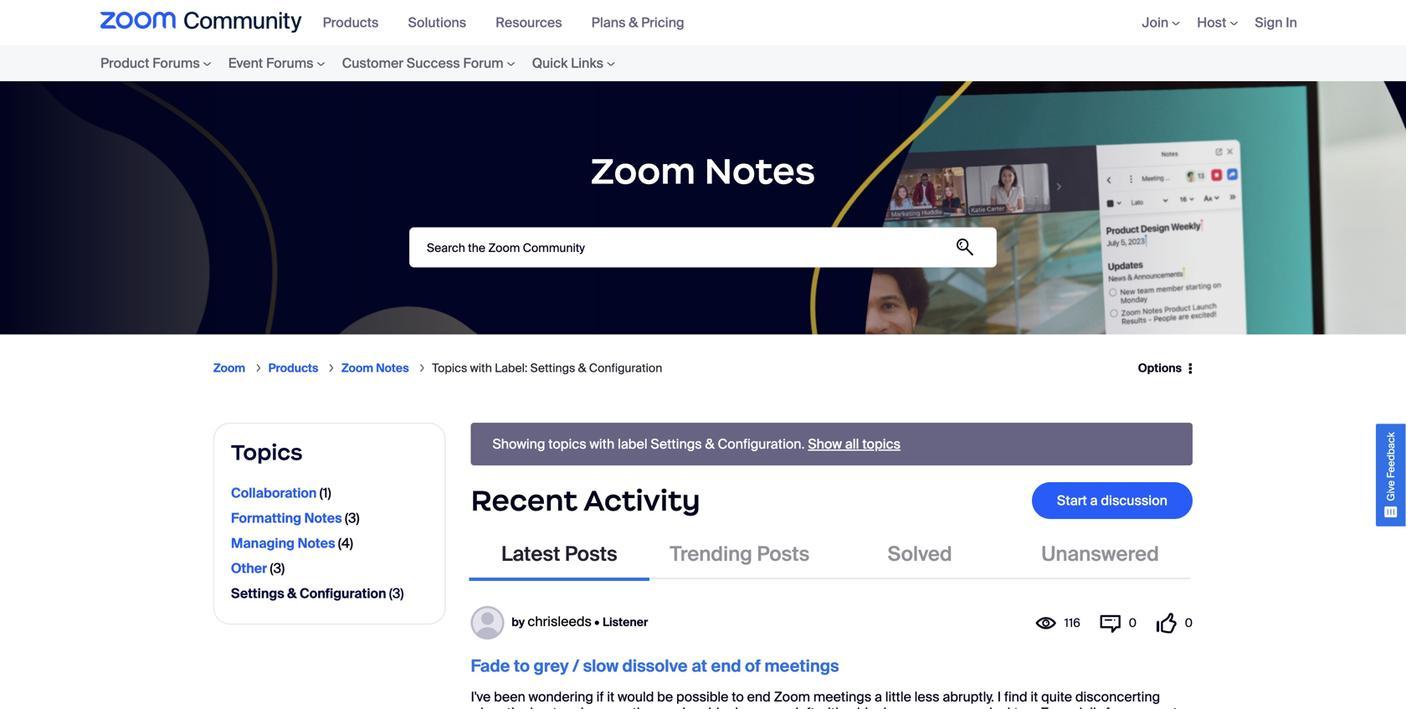 Task type: vqa. For each thing, say whether or not it's contained in the screenshot.
the middle 3
yes



Task type: locate. For each thing, give the bounding box(es) containing it.
forums for event forums
[[266, 54, 314, 72]]

products right zoom link
[[269, 361, 319, 376]]

2 posts from the left
[[757, 542, 810, 568]]

& inside collaboration 1 formatting notes 3 managing notes 4 other 3 settings & configuration 3
[[287, 585, 297, 602]]

2 topics from the left
[[863, 435, 901, 453]]

posts
[[565, 542, 618, 568], [757, 542, 810, 568]]

2 horizontal spatial 3
[[393, 585, 401, 602]]

product
[[100, 54, 149, 72]]

customer
[[342, 54, 404, 72]]

other link
[[231, 557, 267, 580]]

grey
[[534, 656, 569, 677]]

topics up collaboration link
[[231, 439, 303, 466]]

0 vertical spatial products link
[[323, 14, 391, 31]]

to left you
[[732, 688, 744, 706]]

products up customer
[[323, 14, 379, 31]]

1 0 from the left
[[1129, 615, 1137, 631]]

topics right showing
[[549, 435, 587, 453]]

2 vertical spatial with
[[819, 704, 844, 709]]

1 vertical spatial products
[[269, 361, 319, 376]]

to
[[514, 656, 530, 677], [732, 688, 744, 706]]

meetings
[[765, 656, 840, 677], [814, 688, 872, 706]]

show
[[808, 435, 842, 453]]

4
[[342, 535, 350, 552]]

suddenly
[[689, 704, 745, 709]]

1 posts from the left
[[565, 542, 618, 568]]

forums inside event forums link
[[266, 54, 314, 72]]

0 vertical spatial settings
[[531, 361, 576, 376]]

menu bar containing product forums
[[67, 45, 657, 81]]

posts down 'recent activity'
[[565, 542, 618, 568]]

1 forums from the left
[[153, 54, 200, 72]]

a right ends
[[594, 704, 602, 709]]

collaboration 1 formatting notes 3 managing notes 4 other 3 settings & configuration 3
[[231, 484, 401, 602]]

& down managing notes link at the left bottom
[[287, 585, 297, 602]]

topics inside list
[[432, 361, 468, 376]]

products link up customer
[[323, 14, 391, 31]]

2 horizontal spatial configuration
[[718, 435, 802, 453]]

with left label:
[[470, 361, 492, 376]]

solutions
[[408, 14, 467, 31]]

0 horizontal spatial products link
[[269, 361, 319, 376]]

a left blank
[[847, 704, 854, 709]]

0 horizontal spatial posts
[[565, 542, 618, 568]]

for
[[1106, 704, 1123, 709]]

screen
[[894, 704, 936, 709]]

end left are
[[747, 688, 771, 706]]

2 vertical spatial 3
[[393, 585, 401, 602]]

2 it from the left
[[1031, 688, 1039, 706]]

None submit
[[946, 228, 985, 267]]

configuration up label
[[589, 361, 663, 376]]

0 vertical spatial list
[[214, 347, 1128, 389]]

resources link
[[496, 14, 575, 31]]

1 horizontal spatial end
[[747, 688, 771, 706]]

posts right trending
[[757, 542, 810, 568]]

2 vertical spatial settings
[[231, 585, 284, 602]]

to inside i've been wondering if it would be possible to end zoom meetings a little less abruptly. i find it quite disconcerting when the host ends a meeting, and suddenly you are left with a blank screen or your desktop. especially for more art
[[732, 688, 744, 706]]

0 vertical spatial with
[[470, 361, 492, 376]]

event
[[228, 54, 263, 72]]

1 horizontal spatial forums
[[266, 54, 314, 72]]

0 horizontal spatial to
[[514, 656, 530, 677]]

start
[[1058, 492, 1088, 510]]

topics right "all"
[[863, 435, 901, 453]]

settings right label
[[651, 435, 702, 453]]

0 vertical spatial 3
[[348, 509, 356, 527]]

zoom notes inside list
[[342, 361, 409, 376]]

configuration down 4 at the left bottom of the page
[[300, 585, 386, 602]]

topics for topics
[[231, 439, 303, 466]]

quite
[[1042, 688, 1073, 706]]

formatting notes link
[[231, 506, 342, 530]]

wondering
[[529, 688, 594, 706]]

list containing collaboration
[[231, 481, 428, 607]]

with
[[470, 361, 492, 376], [590, 435, 615, 453], [819, 704, 844, 709]]

1 horizontal spatial configuration
[[589, 361, 663, 376]]

0 horizontal spatial forums
[[153, 54, 200, 72]]

0 horizontal spatial topics
[[549, 435, 587, 453]]

0 horizontal spatial products
[[269, 361, 319, 376]]

meetings inside i've been wondering if it would be possible to end zoom meetings a little less abruptly. i find it quite disconcerting when the host ends a meeting, and suddenly you are left with a blank screen or your desktop. especially for more art
[[814, 688, 872, 706]]

ends
[[561, 704, 591, 709]]

0 horizontal spatial 0
[[1129, 615, 1137, 631]]

forums
[[153, 54, 200, 72], [266, 54, 314, 72]]

0 horizontal spatial end
[[711, 656, 742, 677]]

a left little
[[875, 688, 883, 706]]

•
[[595, 614, 600, 630]]

join link
[[1143, 14, 1181, 31]]

1 vertical spatial products link
[[269, 361, 319, 376]]

1 horizontal spatial topics
[[863, 435, 901, 453]]

options
[[1139, 360, 1182, 376]]

posts for latest posts
[[565, 542, 618, 568]]

products inside menu bar
[[323, 14, 379, 31]]

product forums link
[[100, 45, 220, 81]]

settings down other
[[231, 585, 284, 602]]

plans
[[592, 14, 626, 31]]

zoom link
[[214, 361, 245, 376]]

0 horizontal spatial it
[[607, 688, 615, 706]]

1 horizontal spatial topics
[[432, 361, 468, 376]]

forums down community.title image
[[153, 54, 200, 72]]

forum
[[463, 54, 504, 72]]

1 it from the left
[[607, 688, 615, 706]]

with left label
[[590, 435, 615, 453]]

list
[[214, 347, 1128, 389], [231, 481, 428, 607]]

2 vertical spatial configuration
[[300, 585, 386, 602]]

a
[[1091, 492, 1098, 510], [875, 688, 883, 706], [594, 704, 602, 709], [847, 704, 854, 709]]

0 vertical spatial meetings
[[765, 656, 840, 677]]

less
[[915, 688, 940, 706]]

2 horizontal spatial with
[[819, 704, 844, 709]]

host
[[530, 704, 557, 709]]

possible
[[677, 688, 729, 706]]

of
[[745, 656, 761, 677]]

menu bar
[[315, 0, 706, 45], [1117, 0, 1306, 45], [67, 45, 657, 81]]

managing
[[231, 535, 295, 552]]

configuration left show
[[718, 435, 802, 453]]

products inside list
[[269, 361, 319, 376]]

when
[[471, 704, 504, 709]]

latest
[[502, 542, 561, 568]]

0
[[1129, 615, 1137, 631], [1186, 615, 1193, 631]]

1 horizontal spatial products
[[323, 14, 379, 31]]

forums right event on the top left
[[266, 54, 314, 72]]

0 vertical spatial products
[[323, 14, 379, 31]]

products
[[323, 14, 379, 31], [269, 361, 319, 376]]

& right label:
[[578, 361, 587, 376]]

0 vertical spatial to
[[514, 656, 530, 677]]

1 horizontal spatial 0
[[1186, 615, 1193, 631]]

settings
[[531, 361, 576, 376], [651, 435, 702, 453], [231, 585, 284, 602]]

meetings left little
[[814, 688, 872, 706]]

0 horizontal spatial zoom notes
[[342, 361, 409, 376]]

Search text field
[[409, 227, 997, 268]]

products link right zoom link
[[269, 361, 319, 376]]

topics
[[549, 435, 587, 453], [863, 435, 901, 453]]

by chrisleeds • listener
[[512, 613, 648, 630]]

2 horizontal spatial settings
[[651, 435, 702, 453]]

to left grey
[[514, 656, 530, 677]]

1 horizontal spatial zoom notes
[[591, 148, 816, 194]]

& right label
[[705, 435, 715, 453]]

zoom
[[591, 148, 696, 194], [214, 361, 245, 376], [342, 361, 374, 376], [774, 688, 811, 706]]

2 forums from the left
[[266, 54, 314, 72]]

zoom notes
[[591, 148, 816, 194], [342, 361, 409, 376]]

0 vertical spatial topics
[[432, 361, 468, 376]]

& right plans
[[629, 14, 638, 31]]

topics left label:
[[432, 361, 468, 376]]

blank
[[857, 704, 891, 709]]

meetings up left
[[765, 656, 840, 677]]

1 vertical spatial with
[[590, 435, 615, 453]]

i've
[[471, 688, 491, 706]]

1 vertical spatial configuration
[[718, 435, 802, 453]]

notes
[[705, 148, 816, 194], [376, 361, 409, 376], [305, 509, 342, 527], [298, 535, 335, 552]]

configuration inside collaboration 1 formatting notes 3 managing notes 4 other 3 settings & configuration 3
[[300, 585, 386, 602]]

solutions link
[[408, 14, 479, 31]]

1 horizontal spatial posts
[[757, 542, 810, 568]]

it right find
[[1031, 688, 1039, 706]]

fade to grey / slow dissolve at end of meetings
[[471, 656, 840, 677]]

settings right label:
[[531, 361, 576, 376]]

1 horizontal spatial it
[[1031, 688, 1039, 706]]

with right left
[[819, 704, 844, 709]]

3
[[348, 509, 356, 527], [273, 560, 281, 577], [393, 585, 401, 602]]

1 horizontal spatial 3
[[348, 509, 356, 527]]

it right the "if"
[[607, 688, 615, 706]]

1 vertical spatial zoom notes
[[342, 361, 409, 376]]

0 horizontal spatial topics
[[231, 439, 303, 466]]

1 vertical spatial to
[[732, 688, 744, 706]]

1 topics from the left
[[549, 435, 587, 453]]

show all topics link
[[808, 435, 901, 453]]

end left the of
[[711, 656, 742, 677]]

forums inside the product forums link
[[153, 54, 200, 72]]

start a discussion link
[[1032, 483, 1193, 519]]

0 vertical spatial configuration
[[589, 361, 663, 376]]

1 vertical spatial topics
[[231, 439, 303, 466]]

0 horizontal spatial settings
[[231, 585, 284, 602]]

fade
[[471, 656, 510, 677]]

&
[[629, 14, 638, 31], [578, 361, 587, 376], [705, 435, 715, 453], [287, 585, 297, 602]]

1 vertical spatial meetings
[[814, 688, 872, 706]]

if
[[597, 688, 604, 706]]

it
[[607, 688, 615, 706], [1031, 688, 1039, 706]]

1 vertical spatial list
[[231, 481, 428, 607]]

0 horizontal spatial configuration
[[300, 585, 386, 602]]

0 vertical spatial end
[[711, 656, 742, 677]]

1 vertical spatial 3
[[273, 560, 281, 577]]

unanswered
[[1042, 542, 1160, 568]]

1 vertical spatial end
[[747, 688, 771, 706]]

topics
[[432, 361, 468, 376], [231, 439, 303, 466]]

0 horizontal spatial with
[[470, 361, 492, 376]]

1 horizontal spatial to
[[732, 688, 744, 706]]



Task type: describe. For each thing, give the bounding box(es) containing it.
managing notes link
[[231, 532, 335, 555]]

end inside i've been wondering if it would be possible to end zoom meetings a little less abruptly. i find it quite disconcerting when the host ends a meeting, and suddenly you are left with a blank screen or your desktop. especially for more art
[[747, 688, 771, 706]]

/
[[573, 656, 580, 677]]

are
[[773, 704, 793, 709]]

label
[[618, 435, 648, 453]]

left
[[796, 704, 815, 709]]

zoom inside i've been wondering if it would be possible to end zoom meetings a little less abruptly. i find it quite disconcerting when the host ends a meeting, and suddenly you are left with a blank screen or your desktop. especially for more art
[[774, 688, 811, 706]]

host
[[1198, 14, 1227, 31]]

1 horizontal spatial with
[[590, 435, 615, 453]]

all
[[846, 435, 860, 453]]

116
[[1065, 615, 1081, 631]]

& inside menu bar
[[629, 14, 638, 31]]

chrisleeds link
[[528, 613, 592, 630]]

products for products link to the right
[[323, 14, 379, 31]]

in
[[1286, 14, 1298, 31]]

slow
[[583, 656, 619, 677]]

solved
[[888, 542, 953, 568]]

little
[[886, 688, 912, 706]]

chrisleeds
[[528, 613, 592, 630]]

discussion
[[1101, 492, 1168, 510]]

dissolve
[[623, 656, 688, 677]]

menu bar containing join
[[1117, 0, 1306, 45]]

.
[[802, 435, 805, 453]]

topics with label: settings & configuration
[[432, 361, 663, 376]]

quick links
[[532, 54, 604, 72]]

zoom notes link
[[342, 361, 409, 376]]

menu bar containing products
[[315, 0, 706, 45]]

with inside list
[[470, 361, 492, 376]]

success
[[407, 54, 460, 72]]

been
[[494, 688, 526, 706]]

latest posts
[[502, 542, 618, 568]]

fade to grey / slow dissolve at end of meetings link
[[471, 656, 840, 677]]

desktop.
[[985, 704, 1038, 709]]

trending posts
[[670, 542, 810, 568]]

customer success forum
[[342, 54, 504, 72]]

join
[[1143, 14, 1169, 31]]

host link
[[1198, 14, 1239, 31]]

find
[[1005, 688, 1028, 706]]

product forums
[[100, 54, 200, 72]]

formatting
[[231, 509, 301, 527]]

settings inside collaboration 1 formatting notes 3 managing notes 4 other 3 settings & configuration 3
[[231, 585, 284, 602]]

0 horizontal spatial 3
[[273, 560, 281, 577]]

meeting,
[[605, 704, 659, 709]]

community.title image
[[100, 12, 302, 33]]

customer success forum link
[[334, 45, 524, 81]]

be
[[658, 688, 673, 706]]

the
[[507, 704, 527, 709]]

sign in
[[1256, 14, 1298, 31]]

your
[[955, 704, 982, 709]]

plans & pricing
[[592, 14, 685, 31]]

list containing zoom
[[214, 347, 1128, 389]]

by
[[512, 614, 525, 630]]

options button
[[1128, 351, 1193, 385]]

you
[[748, 704, 770, 709]]

forums for product forums
[[153, 54, 200, 72]]

chrisleeds image
[[471, 606, 505, 640]]

i've been wondering if it would be possible to end zoom meetings a little less abruptly. i find it quite disconcerting when the host ends a meeting, and suddenly you are left with a blank screen or your desktop. especially for more art
[[471, 688, 1185, 709]]

1 horizontal spatial settings
[[531, 361, 576, 376]]

activity
[[584, 482, 701, 519]]

other
[[231, 560, 267, 577]]

1 vertical spatial settings
[[651, 435, 702, 453]]

filter topics with label: settings & configuration element
[[231, 582, 386, 605]]

sign in link
[[1256, 14, 1298, 31]]

collaboration
[[231, 484, 317, 502]]

i
[[998, 688, 1002, 706]]

quick links link
[[524, 45, 624, 81]]

quick
[[532, 54, 568, 72]]

products for the leftmost products link
[[269, 361, 319, 376]]

or
[[939, 704, 952, 709]]

especially
[[1041, 704, 1103, 709]]

abruptly.
[[943, 688, 995, 706]]

would
[[618, 688, 654, 706]]

recent activity
[[471, 482, 701, 519]]

recent
[[471, 482, 578, 519]]

showing topics with label settings & configuration . show all topics
[[493, 435, 901, 453]]

plans & pricing link
[[592, 14, 697, 31]]

topics for topics with label: settings & configuration
[[432, 361, 468, 376]]

sign
[[1256, 14, 1283, 31]]

1 horizontal spatial products link
[[323, 14, 391, 31]]

trending
[[670, 542, 753, 568]]

topics heading
[[231, 439, 428, 466]]

2 0 from the left
[[1186, 615, 1193, 631]]

at
[[692, 656, 708, 677]]

collaboration link
[[231, 481, 317, 505]]

0 vertical spatial zoom notes
[[591, 148, 816, 194]]

with inside i've been wondering if it would be possible to end zoom meetings a little less abruptly. i find it quite disconcerting when the host ends a meeting, and suddenly you are left with a blank screen or your desktop. especially for more art
[[819, 704, 844, 709]]

event forums link
[[220, 45, 334, 81]]

label:
[[495, 361, 528, 376]]

start a discussion
[[1058, 492, 1168, 510]]

pricing
[[642, 14, 685, 31]]

showing
[[493, 435, 546, 453]]

event forums
[[228, 54, 314, 72]]

a right start
[[1091, 492, 1098, 510]]

posts for trending posts
[[757, 542, 810, 568]]

resources
[[496, 14, 562, 31]]



